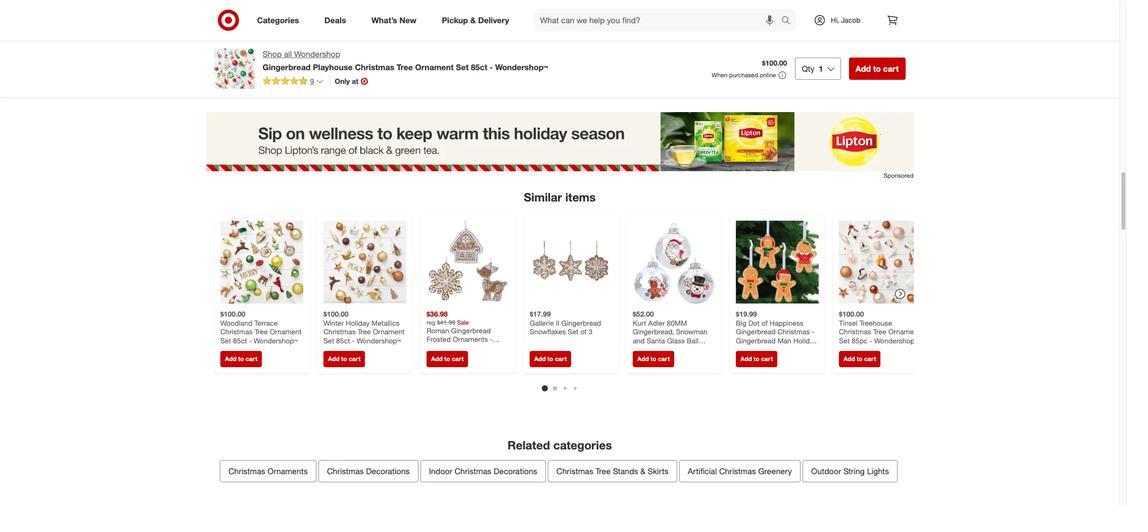 Task type: describe. For each thing, give the bounding box(es) containing it.
gallerie
[[530, 319, 554, 327]]

big
[[736, 319, 747, 327]]

terrace
[[254, 319, 278, 327]]

$19.99
[[736, 310, 757, 318]]

$41.99
[[437, 319, 455, 326]]

indoor christmas decorations link
[[421, 461, 546, 483]]

search button
[[777, 9, 802, 33]]

cart for $100.00 winter holiday metallics christmas tree ornament set 85ct - wondershop™
[[349, 355, 361, 363]]

categories
[[257, 15, 299, 25]]

gingerbread down dot
[[736, 328, 776, 336]]

christmas ornaments
[[229, 467, 308, 477]]

kurt
[[633, 319, 646, 327]]

$100.00 winter holiday metallics christmas tree ornament set 85ct - wondershop™
[[323, 310, 405, 345]]

adler
[[648, 319, 665, 327]]

wondershop™ inside 'shop all wondershop gingerbread playhouse christmas tree ornament set 85ct - wondershop™'
[[495, 62, 548, 72]]

snowman
[[676, 328, 708, 336]]

$52.00
[[633, 310, 654, 318]]

$100.00 for $100.00 woodland terrace christmas tree ornament set 85ct - wondershop™
[[220, 310, 245, 318]]

playhouse
[[313, 62, 353, 72]]

man
[[778, 336, 792, 345]]

ii
[[556, 319, 560, 327]]

pickup
[[442, 15, 468, 25]]

add to cart for $100.00 winter holiday metallics christmas tree ornament set 85ct - wondershop™
[[328, 355, 361, 363]]

holiday inside $19.99 big dot of happiness gingerbread christmas - gingerbread man holiday party decorations - christmas tree ornaments - set of 12
[[794, 336, 817, 345]]

what's new
[[372, 15, 417, 25]]

ball
[[687, 336, 699, 345]]

items
[[566, 190, 596, 204]]

add to cart button for $19.99 big dot of happiness gingerbread christmas - gingerbread man holiday party decorations - christmas tree ornaments - set of 12
[[736, 351, 778, 367]]

region containing similar items
[[206, 112, 928, 507]]

lights
[[868, 467, 890, 477]]

pickup & delivery link
[[433, 9, 522, 31]]

cart for $100.00 woodland terrace christmas tree ornament set 85ct - wondershop™
[[246, 355, 257, 363]]

set inside $52.00 kurt adler 80mm gingerbread, snowman and santa glass ball ornaments, 6-piece set
[[698, 345, 709, 354]]

outdoor string lights link
[[803, 461, 898, 483]]

treehouse
[[860, 319, 892, 327]]

- inside $100.00 woodland terrace christmas tree ornament set 85ct - wondershop™
[[249, 336, 252, 345]]

snowflakes
[[530, 328, 566, 336]]

set inside "$100.00 tinsel treehouse christmas tree ornament set 85pc - wondershop™"
[[839, 336, 850, 345]]

woodland terrace christmas tree ornament set 85ct - wondershop™ image
[[220, 221, 303, 304]]

sale
[[457, 319, 469, 326]]

wondershop
[[294, 49, 340, 59]]

when purchased online
[[712, 71, 777, 79]]

tree inside 'shop all wondershop gingerbread playhouse christmas tree ornament set 85ct - wondershop™'
[[397, 62, 413, 72]]

online
[[760, 71, 777, 79]]

only
[[335, 77, 350, 85]]

qty
[[802, 64, 815, 74]]

santa
[[647, 336, 665, 345]]

add for $100.00 winter holiday metallics christmas tree ornament set 85ct - wondershop™
[[328, 355, 339, 363]]

add to cart for $100.00 woodland terrace christmas tree ornament set 85ct - wondershop™
[[225, 355, 257, 363]]

add to cart for $17.99 gallerie ii gingerbread snowflakes set of 3
[[534, 355, 567, 363]]

new
[[400, 15, 417, 25]]

when
[[712, 71, 728, 79]]

big dot of happiness gingerbread christmas - gingerbread man holiday party decorations - christmas tree ornaments - set of 12 image
[[736, 221, 819, 304]]

categories link
[[249, 9, 312, 31]]

christmas decorations link
[[319, 461, 419, 483]]

$100.00 tinsel treehouse christmas tree ornament set 85pc - wondershop™
[[839, 310, 920, 345]]

christmas inside $100.00 winter holiday metallics christmas tree ornament set 85ct - wondershop™
[[323, 328, 356, 336]]

set inside $17.99 gallerie ii gingerbread snowflakes set of 3
[[568, 328, 579, 336]]

piece
[[678, 345, 696, 354]]

$17.99 gallerie ii gingerbread snowflakes set of 3
[[530, 310, 601, 336]]

at
[[352, 77, 359, 85]]

3
[[589, 328, 593, 336]]

0 horizontal spatial &
[[471, 15, 476, 25]]

winter holiday metallics christmas tree ornament set 85ct - wondershop™ image
[[323, 221, 406, 304]]

skirts
[[648, 467, 669, 477]]

roman gingerbread frosted ornaments  -  three ornaments 3.75 inches -  snowflake house reindeer  -  134863  -  polyresin  -  multicolored image
[[427, 221, 510, 304]]

ornament inside $100.00 woodland terrace christmas tree ornament set 85ct - wondershop™
[[270, 328, 301, 336]]

hi, jacob
[[831, 16, 861, 24]]

winter
[[323, 319, 344, 327]]

add to cart for $52.00 kurt adler 80mm gingerbread, snowman and santa glass ball ornaments, 6-piece set
[[637, 355, 670, 363]]

0 horizontal spatial decorations
[[366, 467, 410, 477]]

gingerbread inside $17.99 gallerie ii gingerbread snowflakes set of 3
[[562, 319, 601, 327]]

$36.98 reg $41.99 sale
[[427, 310, 469, 326]]

christmas inside christmas ornaments link
[[229, 467, 265, 477]]

christmas tree stands & skirts
[[557, 467, 669, 477]]

set inside $100.00 winter holiday metallics christmas tree ornament set 85ct - wondershop™
[[323, 336, 334, 345]]

tree inside $100.00 winter holiday metallics christmas tree ornament set 85ct - wondershop™
[[358, 328, 371, 336]]

$100.00 for $100.00 tinsel treehouse christmas tree ornament set 85pc - wondershop™
[[839, 310, 864, 318]]

85ct inside $100.00 woodland terrace christmas tree ornament set 85ct - wondershop™
[[233, 336, 247, 345]]

metallics
[[371, 319, 400, 327]]

advertisement region
[[206, 112, 914, 171]]

to for $100.00 winter holiday metallics christmas tree ornament set 85ct - wondershop™
[[341, 355, 347, 363]]

$100.00 woodland terrace christmas tree ornament set 85ct - wondershop™
[[220, 310, 301, 345]]

set inside $19.99 big dot of happiness gingerbread christmas - gingerbread man holiday party decorations - christmas tree ornaments - set of 12
[[778, 363, 789, 372]]

$36.98
[[427, 310, 448, 318]]

What can we help you find? suggestions appear below search field
[[534, 9, 784, 31]]

shop all wondershop gingerbread playhouse christmas tree ornament set 85ct - wondershop™
[[263, 49, 548, 72]]

80mm
[[667, 319, 687, 327]]

indoor christmas decorations
[[429, 467, 538, 477]]

christmas inside christmas tree stands & skirts link
[[557, 467, 594, 477]]

purchased
[[730, 71, 759, 79]]

add for $17.99 gallerie ii gingerbread snowflakes set of 3
[[534, 355, 546, 363]]

12
[[799, 363, 807, 372]]

ornaments inside $19.99 big dot of happiness gingerbread christmas - gingerbread man holiday party decorations - christmas tree ornaments - set of 12
[[736, 363, 771, 372]]

glass
[[667, 336, 685, 345]]

similar
[[524, 190, 562, 204]]



Task type: vqa. For each thing, say whether or not it's contained in the screenshot.
Ninja Foodi DualZone FlexBasket Air Fryer with 7-qt MegaZone DZ071 Image
no



Task type: locate. For each thing, give the bounding box(es) containing it.
0 horizontal spatial holiday
[[346, 319, 370, 327]]

string
[[844, 467, 865, 477]]

9
[[310, 77, 314, 85]]

1 vertical spatial holiday
[[794, 336, 817, 345]]

decorations
[[755, 345, 793, 354], [366, 467, 410, 477], [494, 467, 538, 477]]

set down pickup
[[456, 62, 469, 72]]

0 vertical spatial ornaments
[[736, 363, 771, 372]]

to for $19.99 big dot of happiness gingerbread christmas - gingerbread man holiday party decorations - christmas tree ornaments - set of 12
[[754, 355, 760, 363]]

ornaments,
[[633, 345, 670, 354]]

cart for $19.99 big dot of happiness gingerbread christmas - gingerbread man holiday party decorations - christmas tree ornaments - set of 12
[[761, 355, 773, 363]]

tree
[[397, 62, 413, 72], [254, 328, 268, 336], [358, 328, 371, 336], [873, 328, 887, 336], [770, 354, 784, 363], [596, 467, 611, 477]]

set down the winter
[[323, 336, 334, 345]]

what's new link
[[363, 9, 429, 31]]

add down the winter
[[328, 355, 339, 363]]

set inside $100.00 woodland terrace christmas tree ornament set 85ct - wondershop™
[[220, 336, 231, 345]]

pickup & delivery
[[442, 15, 510, 25]]

1 horizontal spatial holiday
[[794, 336, 817, 345]]

of
[[762, 319, 768, 327], [581, 328, 587, 336], [791, 363, 797, 372]]

gingerbread inside 'shop all wondershop gingerbread playhouse christmas tree ornament set 85ct - wondershop™'
[[263, 62, 311, 72]]

9 link
[[263, 76, 324, 88]]

& right pickup
[[471, 15, 476, 25]]

gingerbread up 3
[[562, 319, 601, 327]]

to for $52.00 kurt adler 80mm gingerbread, snowman and santa glass ball ornaments, 6-piece set
[[651, 355, 657, 363]]

ornament inside $100.00 winter holiday metallics christmas tree ornament set 85ct - wondershop™
[[373, 328, 405, 336]]

tinsel treehouse christmas tree ornament set 85pc - wondershop™ image
[[839, 221, 922, 304]]

1 vertical spatial &
[[641, 467, 646, 477]]

- inside $100.00 winter holiday metallics christmas tree ornament set 85ct - wondershop™
[[352, 336, 355, 345]]

set left 12
[[778, 363, 789, 372]]

0 horizontal spatial ornaments
[[268, 467, 308, 477]]

tree inside $100.00 woodland terrace christmas tree ornament set 85ct - wondershop™
[[254, 328, 268, 336]]

$100.00 for $100.00
[[763, 59, 788, 67]]

add to cart for $19.99 big dot of happiness gingerbread christmas - gingerbread man holiday party decorations - christmas tree ornaments - set of 12
[[741, 355, 773, 363]]

related
[[508, 438, 550, 452]]

add to cart button for $100.00 woodland terrace christmas tree ornament set 85ct - wondershop™
[[220, 351, 262, 367]]

add for $52.00 kurt adler 80mm gingerbread, snowman and santa glass ball ornaments, 6-piece set
[[637, 355, 649, 363]]

and
[[633, 336, 645, 345]]

$100.00 up woodland at the bottom of page
[[220, 310, 245, 318]]

0 horizontal spatial of
[[581, 328, 587, 336]]

ornament
[[415, 62, 454, 72], [270, 328, 301, 336], [373, 328, 405, 336], [889, 328, 920, 336]]

artificial christmas greenery
[[688, 467, 793, 477]]

all
[[284, 49, 292, 59]]

search
[[777, 16, 802, 26]]

wondershop™ inside $100.00 woodland terrace christmas tree ornament set 85ct - wondershop™
[[254, 336, 298, 345]]

christmas ornaments link
[[220, 461, 317, 483]]

cart for $100.00 tinsel treehouse christmas tree ornament set 85pc - wondershop™
[[865, 355, 876, 363]]

add to cart button for $52.00 kurt adler 80mm gingerbread, snowman and santa glass ball ornaments, 6-piece set
[[633, 351, 675, 367]]

add for $19.99 big dot of happiness gingerbread christmas - gingerbread man holiday party decorations - christmas tree ornaments - set of 12
[[741, 355, 752, 363]]

to
[[874, 64, 881, 74], [238, 355, 244, 363], [341, 355, 347, 363], [444, 355, 450, 363], [548, 355, 553, 363], [651, 355, 657, 363], [754, 355, 760, 363], [857, 355, 863, 363]]

85ct down pickup & delivery link
[[471, 62, 488, 72]]

$100.00 up tinsel
[[839, 310, 864, 318]]

christmas decorations
[[327, 467, 410, 477]]

of right dot
[[762, 319, 768, 327]]

delivery
[[478, 15, 510, 25]]

add to cart button for $17.99 gallerie ii gingerbread snowflakes set of 3
[[530, 351, 571, 367]]

similar items
[[524, 190, 596, 204]]

1 horizontal spatial ornaments
[[736, 363, 771, 372]]

gingerbread up 'party' in the bottom right of the page
[[736, 336, 776, 345]]

set
[[456, 62, 469, 72], [568, 328, 579, 336], [220, 336, 231, 345], [323, 336, 334, 345], [839, 336, 850, 345], [698, 345, 709, 354], [778, 363, 789, 372]]

ornament inside "$100.00 tinsel treehouse christmas tree ornament set 85pc - wondershop™"
[[889, 328, 920, 336]]

$100.00 inside "$100.00 tinsel treehouse christmas tree ornament set 85pc - wondershop™"
[[839, 310, 864, 318]]

wondershop™ inside $100.00 winter holiday metallics christmas tree ornament set 85ct - wondershop™
[[357, 336, 401, 345]]

greenery
[[759, 467, 793, 477]]

tree inside $19.99 big dot of happiness gingerbread christmas - gingerbread man holiday party decorations - christmas tree ornaments - set of 12
[[770, 354, 784, 363]]

cart
[[884, 64, 899, 74], [246, 355, 257, 363], [349, 355, 361, 363], [452, 355, 464, 363], [555, 355, 567, 363], [658, 355, 670, 363], [761, 355, 773, 363], [865, 355, 876, 363]]

$100.00 up online
[[763, 59, 788, 67]]

$100.00 for $100.00 winter holiday metallics christmas tree ornament set 85ct - wondershop™
[[323, 310, 349, 318]]

set down ball
[[698, 345, 709, 354]]

indoor
[[429, 467, 453, 477]]

tree inside "$100.00 tinsel treehouse christmas tree ornament set 85pc - wondershop™"
[[873, 328, 887, 336]]

set left 3
[[568, 328, 579, 336]]

related categories
[[508, 438, 612, 452]]

deals link
[[316, 9, 359, 31]]

1 horizontal spatial of
[[762, 319, 768, 327]]

add right 1 at top right
[[856, 64, 871, 74]]

& inside region
[[641, 467, 646, 477]]

only at
[[335, 77, 359, 85]]

to for $17.99 gallerie ii gingerbread snowflakes set of 3
[[548, 355, 553, 363]]

christmas inside indoor christmas decorations link
[[455, 467, 492, 477]]

add down 85pc
[[844, 355, 855, 363]]

gingerbread,
[[633, 328, 674, 336]]

add
[[856, 64, 871, 74], [225, 355, 236, 363], [328, 355, 339, 363], [431, 355, 443, 363], [534, 355, 546, 363], [637, 355, 649, 363], [741, 355, 752, 363], [844, 355, 855, 363]]

2 horizontal spatial of
[[791, 363, 797, 372]]

2 horizontal spatial 85ct
[[471, 62, 488, 72]]

decorations inside $19.99 big dot of happiness gingerbread christmas - gingerbread man holiday party decorations - christmas tree ornaments - set of 12
[[755, 345, 793, 354]]

add down snowflakes
[[534, 355, 546, 363]]

0 vertical spatial &
[[471, 15, 476, 25]]

tree inside christmas tree stands & skirts link
[[596, 467, 611, 477]]

kurt adler 80mm gingerbread, snowman and santa glass ball ornaments, 6-piece set image
[[633, 221, 716, 304]]

holiday inside $100.00 winter holiday metallics christmas tree ornament set 85ct - wondershop™
[[346, 319, 370, 327]]

$100.00 inside $100.00 woodland terrace christmas tree ornament set 85ct - wondershop™
[[220, 310, 245, 318]]

add to cart for $100.00 tinsel treehouse christmas tree ornament set 85pc - wondershop™
[[844, 355, 876, 363]]

reg
[[427, 319, 435, 326]]

add to cart button for $100.00 winter holiday metallics christmas tree ornament set 85ct - wondershop™
[[323, 351, 365, 367]]

0 horizontal spatial 85ct
[[233, 336, 247, 345]]

cart for $52.00 kurt adler 80mm gingerbread, snowman and santa glass ball ornaments, 6-piece set
[[658, 355, 670, 363]]

add down ornaments,
[[637, 355, 649, 363]]

qty 1
[[802, 64, 824, 74]]

$19.99 big dot of happiness gingerbread christmas - gingerbread man holiday party decorations - christmas tree ornaments - set of 12
[[736, 310, 817, 372]]

to for $100.00 tinsel treehouse christmas tree ornament set 85pc - wondershop™
[[857, 355, 863, 363]]

$100.00
[[763, 59, 788, 67], [220, 310, 245, 318], [323, 310, 349, 318], [839, 310, 864, 318]]

to for $100.00 woodland terrace christmas tree ornament set 85ct - wondershop™
[[238, 355, 244, 363]]

$100.00 up the winter
[[323, 310, 349, 318]]

tinsel
[[839, 319, 858, 327]]

artificial christmas greenery link
[[680, 461, 801, 483]]

wondershop™ inside "$100.00 tinsel treehouse christmas tree ornament set 85pc - wondershop™"
[[875, 336, 919, 345]]

shop
[[263, 49, 282, 59]]

- inside 'shop all wondershop gingerbread playhouse christmas tree ornament set 85ct - wondershop™'
[[490, 62, 493, 72]]

holiday
[[346, 319, 370, 327], [794, 336, 817, 345]]

outdoor
[[812, 467, 842, 477]]

add to cart button
[[849, 58, 906, 80], [220, 351, 262, 367], [323, 351, 365, 367], [427, 351, 468, 367], [530, 351, 571, 367], [633, 351, 675, 367], [736, 351, 778, 367], [839, 351, 881, 367]]

$52.00 kurt adler 80mm gingerbread, snowman and santa glass ball ornaments, 6-piece set
[[633, 310, 709, 354]]

jacob
[[842, 16, 861, 24]]

hi,
[[831, 16, 840, 24]]

cart for $17.99 gallerie ii gingerbread snowflakes set of 3
[[555, 355, 567, 363]]

dot
[[749, 319, 760, 327]]

85ct down woodland at the bottom of page
[[233, 336, 247, 345]]

1 horizontal spatial &
[[641, 467, 646, 477]]

christmas inside "$100.00 tinsel treehouse christmas tree ornament set 85pc - wondershop™"
[[839, 328, 872, 336]]

2 horizontal spatial decorations
[[755, 345, 793, 354]]

$17.99
[[530, 310, 551, 318]]

wondershop™
[[495, 62, 548, 72], [254, 336, 298, 345], [357, 336, 401, 345], [875, 336, 919, 345]]

& left skirts
[[641, 467, 646, 477]]

what's
[[372, 15, 397, 25]]

$100.00 inside $100.00 winter holiday metallics christmas tree ornament set 85ct - wondershop™
[[323, 310, 349, 318]]

ornament inside 'shop all wondershop gingerbread playhouse christmas tree ornament set 85ct - wondershop™'
[[415, 62, 454, 72]]

holiday right the winter
[[346, 319, 370, 327]]

add down woodland at the bottom of page
[[225, 355, 236, 363]]

- inside "$100.00 tinsel treehouse christmas tree ornament set 85pc - wondershop™"
[[870, 336, 873, 345]]

set inside 'shop all wondershop gingerbread playhouse christmas tree ornament set 85ct - wondershop™'
[[456, 62, 469, 72]]

region
[[206, 112, 928, 507]]

woodland
[[220, 319, 252, 327]]

set down woodland at the bottom of page
[[220, 336, 231, 345]]

6-
[[672, 345, 678, 354]]

1 vertical spatial ornaments
[[268, 467, 308, 477]]

add down reg
[[431, 355, 443, 363]]

stands
[[613, 467, 639, 477]]

85ct inside 'shop all wondershop gingerbread playhouse christmas tree ornament set 85ct - wondershop™'
[[471, 62, 488, 72]]

of inside $17.99 gallerie ii gingerbread snowflakes set of 3
[[581, 328, 587, 336]]

add down 'party' in the bottom right of the page
[[741, 355, 752, 363]]

add for $100.00 tinsel treehouse christmas tree ornament set 85pc - wondershop™
[[844, 355, 855, 363]]

christmas inside $100.00 woodland terrace christmas tree ornament set 85ct - wondershop™
[[220, 328, 252, 336]]

sponsored
[[884, 172, 914, 179]]

happiness
[[770, 319, 804, 327]]

1 horizontal spatial 85ct
[[336, 336, 350, 345]]

add for $100.00 woodland terrace christmas tree ornament set 85ct - wondershop™
[[225, 355, 236, 363]]

holiday right man
[[794, 336, 817, 345]]

gingerbread
[[263, 62, 311, 72], [562, 319, 601, 327], [736, 328, 776, 336], [736, 336, 776, 345]]

85ct inside $100.00 winter holiday metallics christmas tree ornament set 85ct - wondershop™
[[336, 336, 350, 345]]

outdoor string lights
[[812, 467, 890, 477]]

christmas tree stands & skirts link
[[548, 461, 678, 483]]

christmas inside christmas decorations link
[[327, 467, 364, 477]]

set left 85pc
[[839, 336, 850, 345]]

85ct down the winter
[[336, 336, 350, 345]]

gallerie ii gingerbread snowflakes set of 3 image
[[530, 221, 613, 304]]

0 vertical spatial holiday
[[346, 319, 370, 327]]

of left 12
[[791, 363, 797, 372]]

categories
[[554, 438, 612, 452]]

85ct
[[471, 62, 488, 72], [233, 336, 247, 345], [336, 336, 350, 345]]

gingerbread down all
[[263, 62, 311, 72]]

of left 3
[[581, 328, 587, 336]]

-
[[490, 62, 493, 72], [812, 328, 815, 336], [249, 336, 252, 345], [352, 336, 355, 345], [870, 336, 873, 345], [795, 345, 798, 354], [773, 363, 776, 372]]

christmas inside 'shop all wondershop gingerbread playhouse christmas tree ornament set 85ct - wondershop™'
[[355, 62, 395, 72]]

add to cart button for $100.00 tinsel treehouse christmas tree ornament set 85pc - wondershop™
[[839, 351, 881, 367]]

deals
[[325, 15, 346, 25]]

artificial
[[688, 467, 717, 477]]

85pc
[[852, 336, 868, 345]]

image of gingerbread playhouse christmas tree ornament set 85ct - wondershop™ image
[[214, 49, 255, 89]]

party
[[736, 345, 753, 354]]

christmas inside artificial christmas greenery link
[[720, 467, 756, 477]]

1 horizontal spatial decorations
[[494, 467, 538, 477]]

&
[[471, 15, 476, 25], [641, 467, 646, 477]]



